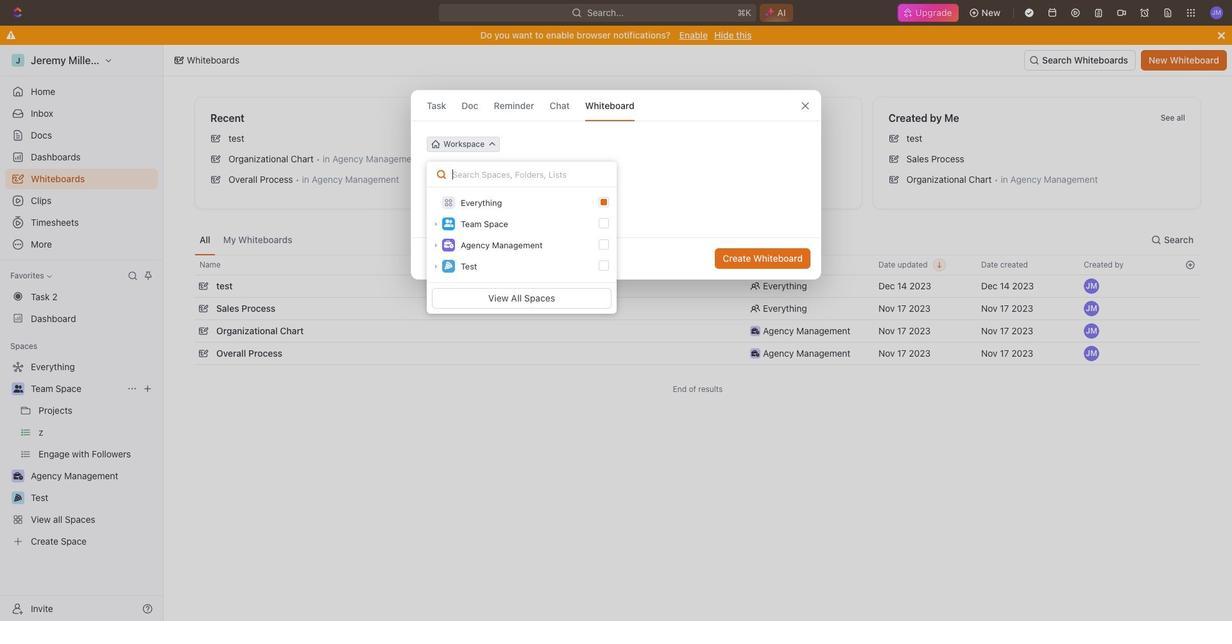 Task type: vqa. For each thing, say whether or not it's contained in the screenshot.
Set priority element
no



Task type: describe. For each thing, give the bounding box(es) containing it.
2 jeremy miller, , element from the top
[[1084, 301, 1100, 317]]

user group image inside sidebar navigation
[[13, 385, 23, 393]]

4 jeremy miller, , element from the top
[[1084, 346, 1100, 361]]

5 row from the top
[[195, 341, 1202, 367]]

4 row from the top
[[195, 318, 1202, 344]]

0 horizontal spatial business time image
[[444, 241, 454, 249]]

pizza slice image
[[445, 262, 453, 270]]



Task type: locate. For each thing, give the bounding box(es) containing it.
cell
[[1179, 275, 1202, 297], [1179, 298, 1202, 320], [1179, 320, 1202, 342]]

table
[[195, 255, 1202, 367]]

dialog
[[411, 90, 822, 280]]

1 vertical spatial user group image
[[13, 385, 23, 393]]

1 row from the top
[[195, 255, 1202, 275]]

1 vertical spatial cell
[[1179, 298, 1202, 320]]

1 jeremy miller, , element from the top
[[1084, 279, 1100, 294]]

cell for 3rd the jeremy miller, , element from the top
[[1179, 320, 1202, 342]]

business time image
[[752, 351, 760, 357]]

2 cell from the top
[[1179, 298, 1202, 320]]

0 vertical spatial cell
[[1179, 275, 1202, 297]]

3 cell from the top
[[1179, 320, 1202, 342]]

1 vertical spatial business time image
[[752, 328, 760, 335]]

1 cell from the top
[[1179, 275, 1202, 297]]

row
[[195, 255, 1202, 275], [195, 274, 1202, 299], [195, 296, 1202, 322], [195, 318, 1202, 344], [195, 341, 1202, 367]]

0 vertical spatial user group image
[[444, 220, 454, 228]]

1 horizontal spatial business time image
[[752, 328, 760, 335]]

tab list
[[195, 225, 298, 255]]

2 row from the top
[[195, 274, 1202, 299]]

3 row from the top
[[195, 296, 1202, 322]]

user group image
[[444, 220, 454, 228], [13, 385, 23, 393]]

2 vertical spatial cell
[[1179, 320, 1202, 342]]

3 jeremy miller, , element from the top
[[1084, 324, 1100, 339]]

1 horizontal spatial user group image
[[444, 220, 454, 228]]

sidebar navigation
[[0, 45, 164, 622]]

business time image up pizza slice image
[[444, 241, 454, 249]]

cell for first the jeremy miller, , element from the top of the page
[[1179, 275, 1202, 297]]

jeremy miller, , element
[[1084, 279, 1100, 294], [1084, 301, 1100, 317], [1084, 324, 1100, 339], [1084, 346, 1100, 361]]

0 horizontal spatial user group image
[[13, 385, 23, 393]]

Search Spaces, Folders, Lists text field
[[427, 162, 617, 187]]

0 vertical spatial business time image
[[444, 241, 454, 249]]

Name this Whiteboard... field
[[412, 162, 821, 178]]

cell for third the jeremy miller, , element from the bottom of the page
[[1179, 298, 1202, 320]]

business time image
[[444, 241, 454, 249], [752, 328, 760, 335]]

business time image up business time icon
[[752, 328, 760, 335]]



